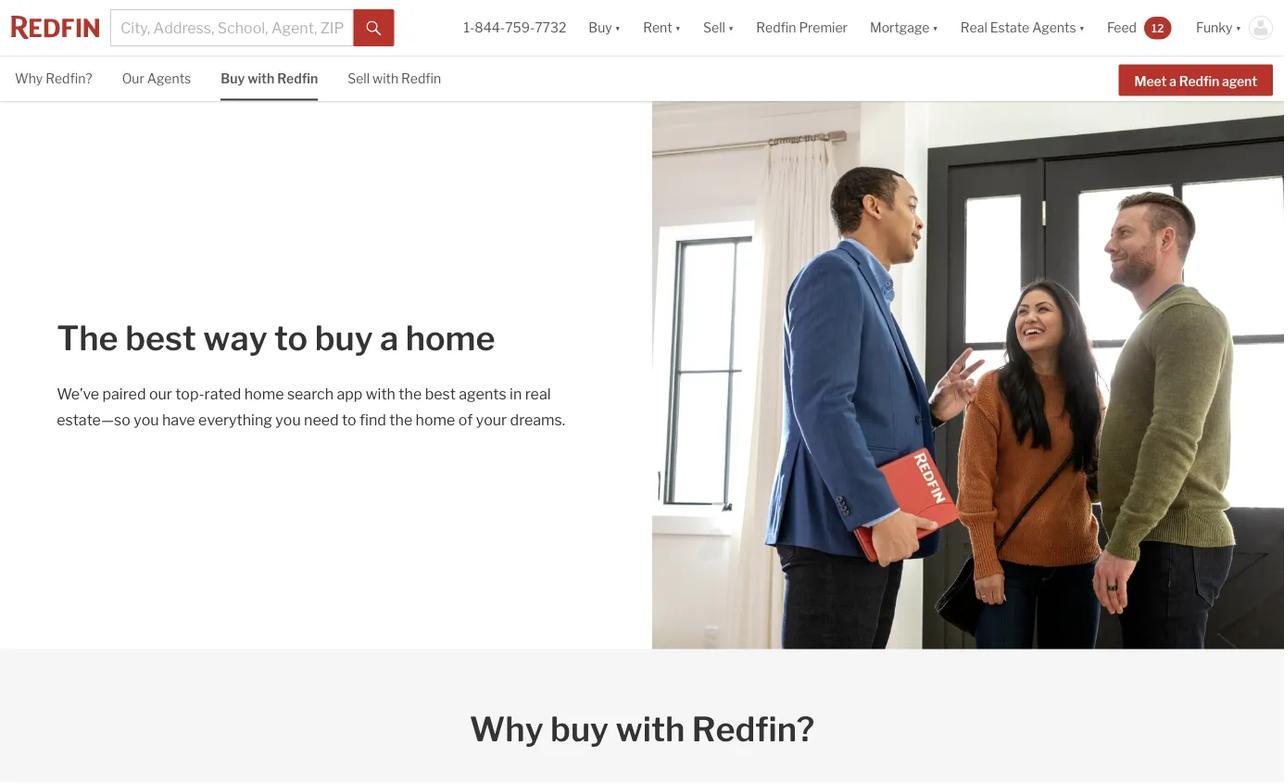 Task type: locate. For each thing, give the bounding box(es) containing it.
mortgage ▾
[[870, 20, 939, 36]]

an
[[741, 215, 756, 231]]

4 ▾ from the left
[[933, 20, 939, 36]]

home up everything
[[244, 384, 284, 402]]

best
[[125, 318, 196, 358], [425, 384, 456, 402]]

0 vertical spatial why
[[15, 71, 43, 87]]

find handypeople and stagers link
[[891, 208, 1116, 239]]

0 vertical spatial the
[[399, 384, 422, 402]]

1 horizontal spatial you
[[276, 410, 301, 428]]

selling up home selling guide
[[913, 82, 961, 100]]

best left agents
[[425, 384, 456, 402]]

0 horizontal spatial you
[[134, 410, 159, 428]]

you left need
[[276, 410, 301, 428]]

a right 'meet'
[[1170, 73, 1177, 89]]

0 horizontal spatial buy
[[221, 71, 245, 87]]

1 horizontal spatial agents
[[1033, 20, 1077, 36]]

real estate agents ▾
[[961, 20, 1085, 36]]

home
[[913, 122, 950, 138], [913, 247, 950, 262]]

home up will
[[913, 122, 950, 138]]

1 horizontal spatial agent
[[1222, 73, 1258, 89]]

1 home from the top
[[913, 122, 950, 138]]

buy down the city, address, school, agent, zip search field
[[221, 71, 245, 87]]

find an agent link
[[690, 208, 891, 239]]

home right my at the top left of the page
[[588, 122, 622, 138]]

selling left pay
[[939, 153, 977, 169]]

2 vertical spatial why
[[470, 709, 544, 749]]

sell inside "dropdown button"
[[704, 20, 726, 36]]

▾ for funky ▾
[[1236, 20, 1242, 36]]

▾
[[615, 20, 621, 36], [675, 20, 681, 36], [728, 20, 734, 36], [933, 20, 939, 36], [1079, 20, 1085, 36], [1236, 20, 1242, 36]]

selling
[[952, 122, 991, 138], [939, 153, 977, 169]]

why
[[15, 71, 43, 87], [712, 122, 740, 138], [470, 709, 544, 749]]

844-
[[475, 20, 505, 36]]

redfin inside button
[[757, 20, 797, 36]]

to left find
[[342, 410, 357, 428]]

home down handypeople
[[913, 247, 950, 262]]

to inside 'we've paired our top-rated home search app with the best agents in real estate—so you have everything you need to find the home of your dreams.'
[[342, 410, 357, 428]]

agents
[[1033, 20, 1077, 36], [147, 71, 191, 87]]

1 vertical spatial redfin premier
[[712, 153, 803, 169]]

redfin premier inside button
[[757, 20, 848, 36]]

0 vertical spatial selling
[[952, 122, 991, 138]]

1 vertical spatial buy
[[551, 709, 609, 749]]

redfin premier up redfin selling options on the right top of page
[[757, 20, 848, 36]]

0 vertical spatial to
[[274, 318, 308, 358]]

redfin premier down the 'sell'
[[712, 153, 803, 169]]

guide
[[994, 122, 1028, 138]]

the
[[399, 384, 422, 402], [390, 410, 413, 428]]

redfin premier for the redfin premier 'link'
[[712, 153, 803, 169]]

0 horizontal spatial selling
[[762, 82, 810, 100]]

rated
[[204, 384, 241, 402]]

what's my home worth?
[[521, 122, 667, 138]]

1 vertical spatial home
[[913, 247, 950, 262]]

an agent with customers inside of a home image
[[653, 101, 1285, 649]]

dialog
[[499, 56, 1116, 281]]

selling inside home selling guide link
[[952, 122, 991, 138]]

0 vertical spatial home
[[913, 122, 950, 138]]

1 vertical spatial premier
[[755, 153, 803, 169]]

1 vertical spatial redfin?
[[795, 122, 841, 138]]

everything
[[198, 410, 272, 428]]

0 vertical spatial best
[[125, 318, 196, 358]]

0 vertical spatial sell
[[704, 20, 726, 36]]

▾ right rent ▾
[[728, 20, 734, 36]]

funky
[[1197, 20, 1233, 36]]

premier
[[799, 20, 848, 36], [755, 153, 803, 169]]

redfin premier inside 'link'
[[712, 153, 803, 169]]

0 horizontal spatial sell
[[348, 71, 370, 87]]

rent ▾ button
[[632, 0, 692, 56]]

app
[[337, 384, 363, 402]]

1 vertical spatial the
[[390, 410, 413, 428]]

0 horizontal spatial find
[[712, 215, 738, 231]]

why sell with redfin?
[[712, 122, 841, 138]]

premier inside button
[[799, 20, 848, 36]]

find down chicago
[[913, 215, 939, 231]]

2 home from the top
[[913, 247, 950, 262]]

1 vertical spatial best
[[425, 384, 456, 402]]

1 horizontal spatial find
[[913, 215, 939, 231]]

agent
[[1222, 73, 1258, 89], [758, 215, 793, 231]]

2 vertical spatial redfin?
[[692, 709, 815, 749]]

1 vertical spatial to
[[342, 410, 357, 428]]

real estate agents ▾ button
[[950, 0, 1096, 56]]

home left of at left
[[416, 410, 455, 428]]

agents right estate
[[1033, 20, 1077, 36]]

find
[[712, 215, 738, 231], [913, 215, 939, 231]]

estate—so
[[57, 410, 130, 428]]

1 vertical spatial selling
[[939, 153, 977, 169]]

a
[[1170, 73, 1177, 89], [380, 318, 399, 358]]

submit search image
[[367, 21, 382, 36]]

0 vertical spatial redfin premier
[[757, 20, 848, 36]]

▾ for buy ▾
[[615, 20, 621, 36]]

why for why redfin?
[[15, 71, 43, 87]]

▾ right funky
[[1236, 20, 1242, 36]]

in
[[510, 384, 522, 402]]

with inside 'we've paired our top-rated home search app with the best agents in real estate—so you have everything you need to find the home of your dreams.'
[[366, 384, 396, 402]]

buy with redfin
[[221, 71, 318, 87]]

2 find from the left
[[913, 215, 939, 231]]

home up agents
[[406, 318, 495, 358]]

premier down why sell with redfin?
[[755, 153, 803, 169]]

1 vertical spatial agent
[[758, 215, 793, 231]]

funky ▾
[[1197, 20, 1242, 36]]

rent ▾
[[643, 20, 681, 36]]

home
[[588, 122, 622, 138], [965, 184, 1000, 200], [406, 318, 495, 358], [244, 384, 284, 402], [416, 410, 455, 428]]

0 horizontal spatial a
[[380, 318, 399, 358]]

▾ left feed
[[1079, 20, 1085, 36]]

0 vertical spatial agents
[[1033, 20, 1077, 36]]

0 vertical spatial buy
[[589, 20, 612, 36]]

find inside find an agent 'link'
[[712, 215, 738, 231]]

you
[[134, 410, 159, 428], [276, 410, 301, 428]]

▾ left rent in the right of the page
[[615, 20, 621, 36]]

selling resources
[[913, 82, 1039, 100]]

0 vertical spatial buy
[[315, 318, 373, 358]]

selling up will selling pay off?
[[952, 122, 991, 138]]

agents right the our
[[147, 71, 191, 87]]

2 ▾ from the left
[[675, 20, 681, 36]]

the right find
[[390, 410, 413, 428]]

sell right rent ▾
[[704, 20, 726, 36]]

1 vertical spatial sell
[[348, 71, 370, 87]]

options
[[813, 82, 868, 100]]

buy ▾
[[589, 20, 621, 36]]

home inside the chicago home values link
[[965, 184, 1000, 200]]

need
[[304, 410, 339, 428]]

1 horizontal spatial sell
[[704, 20, 726, 36]]

buy right 7732
[[589, 20, 612, 36]]

3 ▾ from the left
[[728, 20, 734, 36]]

1 selling from the left
[[762, 82, 810, 100]]

0 horizontal spatial agents
[[147, 71, 191, 87]]

▾ right rent in the right of the page
[[675, 20, 681, 36]]

sell for sell ▾
[[704, 20, 726, 36]]

0 horizontal spatial agent
[[758, 215, 793, 231]]

1 ▾ from the left
[[615, 20, 621, 36]]

1 find from the left
[[712, 215, 738, 231]]

0 horizontal spatial why
[[15, 71, 43, 87]]

1 horizontal spatial why
[[470, 709, 544, 749]]

a up find
[[380, 318, 399, 358]]

agent right an
[[758, 215, 793, 231]]

12
[[1152, 21, 1165, 35]]

why for why buy with redfin?
[[470, 709, 544, 749]]

agent inside button
[[1222, 73, 1258, 89]]

0 vertical spatial agent
[[1222, 73, 1258, 89]]

find left an
[[712, 215, 738, 231]]

1 horizontal spatial best
[[425, 384, 456, 402]]

sell with redfin
[[348, 71, 441, 87]]

buy inside dropdown button
[[589, 20, 612, 36]]

0 horizontal spatial to
[[274, 318, 308, 358]]

0 vertical spatial a
[[1170, 73, 1177, 89]]

selling up why sell with redfin? link at the top of the page
[[762, 82, 810, 100]]

search
[[287, 384, 334, 402]]

best up 'our'
[[125, 318, 196, 358]]

6 ▾ from the left
[[1236, 20, 1242, 36]]

2 horizontal spatial why
[[712, 122, 740, 138]]

what's my home worth? link
[[499, 115, 690, 146]]

with
[[248, 71, 275, 87], [373, 71, 399, 87], [766, 122, 792, 138], [366, 384, 396, 402], [616, 709, 685, 749]]

find for redfin selling options
[[712, 215, 738, 231]]

0 vertical spatial redfin?
[[46, 71, 92, 87]]

selling for will
[[939, 153, 977, 169]]

premier up options in the top of the page
[[799, 20, 848, 36]]

you down 'our'
[[134, 410, 159, 428]]

▾ right 'mortgage' on the right of page
[[933, 20, 939, 36]]

agent down funky ▾
[[1222, 73, 1258, 89]]

0 vertical spatial premier
[[799, 20, 848, 36]]

redfin premier for redfin premier button
[[757, 20, 848, 36]]

selling inside will selling pay off? link
[[939, 153, 977, 169]]

buy ▾ button
[[589, 0, 621, 56]]

top-
[[175, 384, 204, 402]]

buy for buy ▾
[[589, 20, 612, 36]]

buy
[[315, 318, 373, 358], [551, 709, 609, 749]]

our agents link
[[122, 57, 191, 99]]

handypeople
[[942, 215, 1020, 231]]

mortgage ▾ button
[[870, 0, 939, 56]]

mortgage ▾ button
[[859, 0, 950, 56]]

home improvement trends
[[913, 247, 1075, 262]]

redfin?
[[46, 71, 92, 87], [795, 122, 841, 138], [692, 709, 815, 749]]

why redfin?
[[15, 71, 92, 87]]

1 vertical spatial why
[[712, 122, 740, 138]]

why buy with redfin?
[[470, 709, 815, 749]]

sell ▾
[[704, 20, 734, 36]]

dialog containing redfin selling options
[[499, 56, 1116, 281]]

stagers
[[1048, 215, 1094, 231]]

sell
[[704, 20, 726, 36], [348, 71, 370, 87]]

1 vertical spatial buy
[[221, 71, 245, 87]]

1 horizontal spatial a
[[1170, 73, 1177, 89]]

buy
[[589, 20, 612, 36], [221, 71, 245, 87]]

selling
[[762, 82, 810, 100], [913, 82, 961, 100]]

1 horizontal spatial buy
[[589, 20, 612, 36]]

sell ▾ button
[[704, 0, 734, 56]]

the right app
[[399, 384, 422, 402]]

1 horizontal spatial selling
[[913, 82, 961, 100]]

sell down submit search image
[[348, 71, 370, 87]]

1 horizontal spatial to
[[342, 410, 357, 428]]

why sell with redfin? link
[[690, 115, 891, 146]]

to right way
[[274, 318, 308, 358]]

premier inside 'link'
[[755, 153, 803, 169]]

real estate agents ▾ link
[[961, 0, 1085, 56]]

home up handypeople
[[965, 184, 1000, 200]]

improvement
[[952, 247, 1033, 262]]



Task type: describe. For each thing, give the bounding box(es) containing it.
find handypeople and stagers
[[913, 215, 1094, 231]]

0 horizontal spatial best
[[125, 318, 196, 358]]

1 vertical spatial agents
[[147, 71, 191, 87]]

home inside what's my home worth? link
[[588, 122, 622, 138]]

the
[[57, 318, 118, 358]]

▾ for mortgage ▾
[[933, 20, 939, 36]]

▾ for rent ▾
[[675, 20, 681, 36]]

of
[[459, 410, 473, 428]]

way
[[203, 318, 267, 358]]

sell
[[743, 122, 763, 138]]

our
[[149, 384, 172, 402]]

selling for home
[[952, 122, 991, 138]]

mortgage
[[870, 20, 930, 36]]

rent ▾ button
[[643, 0, 681, 56]]

1 you from the left
[[134, 410, 159, 428]]

our agents
[[122, 71, 191, 87]]

redfin full service link
[[690, 177, 891, 208]]

have
[[162, 410, 195, 428]]

1-844-759-7732 link
[[464, 20, 567, 36]]

the best way to buy a home
[[57, 318, 495, 358]]

home for home improvement trends
[[913, 247, 950, 262]]

find
[[360, 410, 386, 428]]

agent inside 'link'
[[758, 215, 793, 231]]

meet a redfin agent
[[1135, 73, 1258, 89]]

we've paired our top-rated home search app with the best agents in real estate—so you have everything you need to find the home of your dreams.
[[57, 384, 566, 428]]

buy with redfin link
[[221, 57, 318, 99]]

what's
[[521, 122, 563, 138]]

our
[[122, 71, 144, 87]]

find an agent
[[712, 215, 793, 231]]

redfin? for why sell with redfin?
[[795, 122, 841, 138]]

real
[[961, 20, 988, 36]]

sell with redfin link
[[348, 57, 441, 99]]

resources
[[964, 82, 1039, 100]]

why for why sell with redfin?
[[712, 122, 740, 138]]

chicago
[[913, 184, 962, 200]]

worth?
[[625, 122, 667, 138]]

service
[[778, 184, 824, 200]]

1-
[[464, 20, 475, 36]]

5 ▾ from the left
[[1079, 20, 1085, 36]]

best inside 'we've paired our top-rated home search app with the best agents in real estate—so you have everything you need to find the home of your dreams.'
[[425, 384, 456, 402]]

a inside meet a redfin agent button
[[1170, 73, 1177, 89]]

feed
[[1108, 20, 1137, 36]]

1 vertical spatial a
[[380, 318, 399, 358]]

7732
[[535, 20, 567, 36]]

estate
[[991, 20, 1030, 36]]

will
[[913, 153, 936, 169]]

1-844-759-7732
[[464, 20, 567, 36]]

we've
[[57, 384, 99, 402]]

home for home selling guide
[[913, 122, 950, 138]]

2 you from the left
[[276, 410, 301, 428]]

1 horizontal spatial buy
[[551, 709, 609, 749]]

will selling pay off? link
[[891, 146, 1116, 177]]

redfin selling options
[[712, 82, 868, 100]]

full
[[755, 184, 776, 200]]

2 selling from the left
[[913, 82, 961, 100]]

premier for redfin premier button
[[799, 20, 848, 36]]

your
[[476, 410, 507, 428]]

home selling guide
[[913, 122, 1028, 138]]

home selling guide link
[[891, 115, 1116, 146]]

premier for the redfin premier 'link'
[[755, 153, 803, 169]]

redfin full service
[[712, 184, 824, 200]]

chicago home values link
[[891, 177, 1116, 208]]

buy ▾ button
[[578, 0, 632, 56]]

meet a redfin agent button
[[1119, 64, 1273, 96]]

chicago home values
[[913, 184, 1042, 200]]

paired
[[102, 384, 146, 402]]

meet
[[1135, 73, 1167, 89]]

rent
[[643, 20, 673, 36]]

agents
[[459, 384, 507, 402]]

sell for sell with redfin
[[348, 71, 370, 87]]

redfin inside button
[[1180, 73, 1220, 89]]

City, Address, School, Agent, ZIP search field
[[110, 9, 354, 46]]

agents inside "dropdown button"
[[1033, 20, 1077, 36]]

dreams.
[[510, 410, 566, 428]]

redfin? for why buy with redfin?
[[692, 709, 815, 749]]

▾ for sell ▾
[[728, 20, 734, 36]]

redfin premier link
[[690, 146, 891, 177]]

find for selling resources
[[913, 215, 939, 231]]

will selling pay off?
[[913, 153, 1030, 169]]

why redfin? link
[[15, 57, 92, 99]]

0 horizontal spatial buy
[[315, 318, 373, 358]]

home improvement trends link
[[891, 239, 1116, 270]]

buy for buy with redfin
[[221, 71, 245, 87]]

values
[[1003, 184, 1042, 200]]

redfin premier button
[[746, 0, 859, 56]]

real
[[525, 384, 551, 402]]

off?
[[1005, 153, 1030, 169]]

my
[[566, 122, 585, 138]]

and
[[1023, 215, 1046, 231]]

759-
[[505, 20, 535, 36]]

trends
[[1036, 247, 1075, 262]]



Task type: vqa. For each thing, say whether or not it's contained in the screenshot.
12
yes



